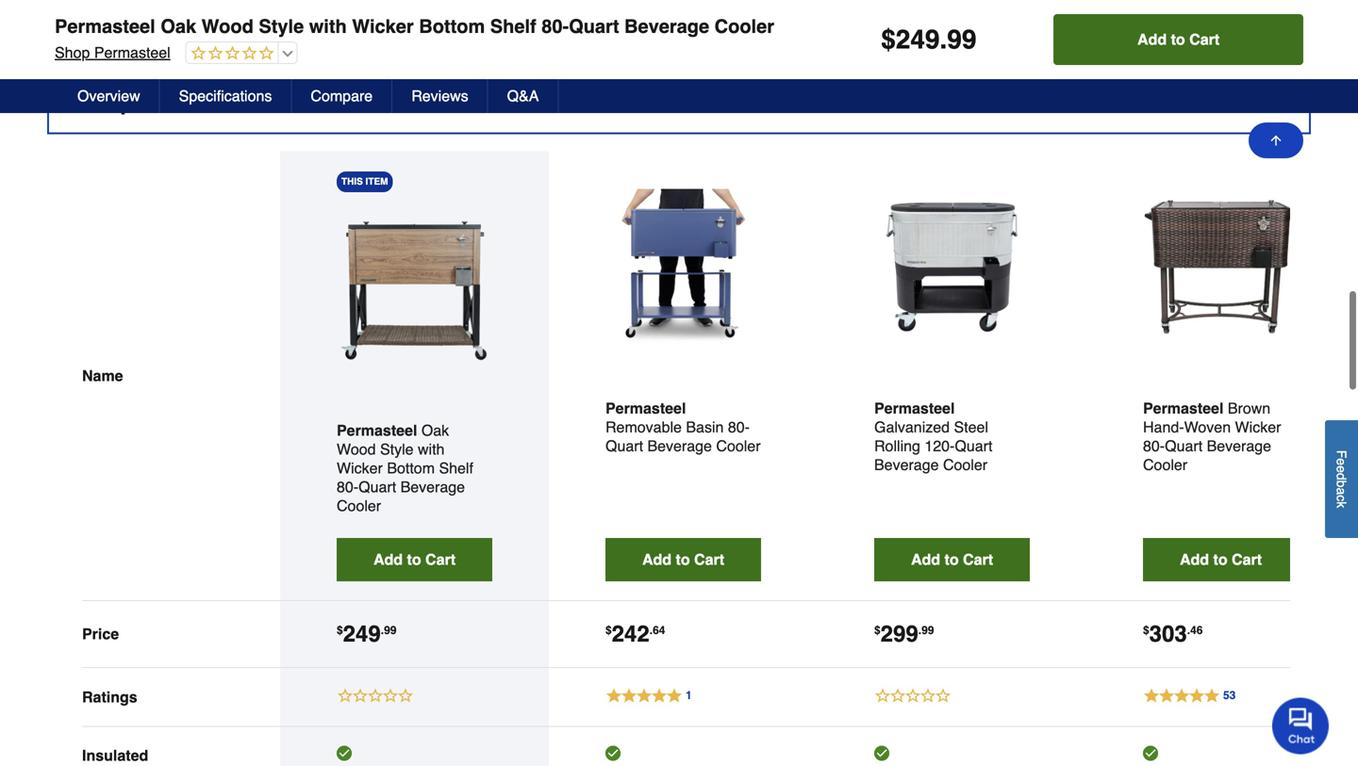 Task type: locate. For each thing, give the bounding box(es) containing it.
rolling
[[874, 438, 920, 455]]

2 vertical spatial wicker
[[337, 460, 383, 477]]

1 horizontal spatial with
[[418, 441, 445, 458]]

cooler
[[715, 16, 774, 37], [716, 438, 761, 455], [943, 457, 987, 474], [1143, 457, 1187, 474], [337, 498, 381, 515]]

quart inside the permasteel removable basin 80- quart beverage cooler
[[605, 438, 643, 455]]

1 vertical spatial style
[[380, 441, 414, 458]]

permasteel oak wood style with wicker bottom shelf 80-quart beverage cooler
[[55, 16, 774, 37]]

1 vertical spatial shelf
[[439, 460, 473, 477]]

add to cart button
[[1054, 14, 1303, 65], [337, 539, 492, 582], [605, 539, 761, 582], [874, 539, 1030, 582], [1143, 539, 1299, 582]]

1 vertical spatial wicker
[[1235, 419, 1281, 436]]

1 horizontal spatial oak
[[421, 422, 449, 440]]

add to cart for brown hand-woven wicker 80-quart beverage cooler
[[1180, 551, 1262, 569]]

.
[[940, 25, 947, 55], [381, 624, 384, 638], [650, 624, 653, 638], [918, 624, 921, 638], [1187, 624, 1190, 638]]

permasteel oak wood style with wicker bottom shelf 80-quart beverage cooler image
[[337, 211, 492, 367]]

0 horizontal spatial wood
[[201, 16, 254, 37]]

permasteel removable basin 80-quart beverage cooler image
[[605, 189, 761, 345]]

0 horizontal spatial 99
[[384, 624, 396, 638]]

shelf
[[490, 16, 536, 37], [439, 460, 473, 477]]

insulated
[[82, 747, 148, 765]]

beverage
[[624, 16, 709, 37], [647, 438, 712, 455], [1207, 438, 1271, 455], [874, 457, 939, 474], [400, 479, 465, 496]]

item
[[365, 176, 388, 187]]

beverage inside brown hand-woven wicker 80-quart beverage cooler
[[1207, 438, 1271, 455]]

add
[[1137, 31, 1167, 48], [373, 551, 403, 569], [642, 551, 672, 569], [911, 551, 940, 569], [1180, 551, 1209, 569]]

e
[[1334, 458, 1349, 466], [1334, 466, 1349, 473]]

1 vertical spatial 249
[[343, 622, 381, 648]]

0 vertical spatial shelf
[[490, 16, 536, 37]]

1 vertical spatial $ 249 . 99
[[337, 622, 396, 648]]

0 horizontal spatial yes image
[[605, 747, 621, 762]]

1 horizontal spatial 249
[[896, 25, 940, 55]]

permasteel galvanized steel rolling 120-quart beverage cooler
[[874, 400, 993, 474]]

chat invite button image
[[1272, 697, 1330, 755]]

0 vertical spatial $ 249 . 99
[[881, 25, 976, 55]]

zero stars image
[[186, 45, 274, 63]]

0 horizontal spatial yes image
[[337, 747, 352, 762]]

add to cart button for removable basin 80- quart beverage cooler
[[605, 539, 761, 582]]

0 horizontal spatial with
[[309, 16, 347, 37]]

a
[[1334, 488, 1349, 495]]

99 inside $ 299 . 99
[[921, 624, 934, 638]]

0 vertical spatial wood
[[201, 16, 254, 37]]

1 yes image from the left
[[337, 747, 352, 762]]

to for brown hand-woven wicker 80-quart beverage cooler
[[1213, 551, 1228, 569]]

1 horizontal spatial yes image
[[1143, 747, 1158, 762]]

with
[[309, 16, 347, 37], [418, 441, 445, 458]]

yes image
[[337, 747, 352, 762], [1143, 747, 1158, 762]]

1 horizontal spatial 99
[[921, 624, 934, 638]]

cell
[[337, 747, 492, 766], [605, 747, 761, 766], [874, 747, 1030, 766], [1143, 747, 1299, 766]]

permasteel inside the permasteel removable basin 80- quart beverage cooler
[[605, 400, 686, 417]]

0 horizontal spatial shelf
[[439, 460, 473, 477]]

cooler inside permasteel galvanized steel rolling 120-quart beverage cooler
[[943, 457, 987, 474]]

$ inside $ 299 . 99
[[874, 624, 881, 638]]

to
[[1171, 31, 1185, 48], [407, 551, 421, 569], [676, 551, 690, 569], [944, 551, 959, 569], [1213, 551, 1228, 569]]

compare button
[[49, 73, 1309, 133], [292, 79, 393, 113]]

1 horizontal spatial $ 249 . 99
[[881, 25, 976, 55]]

wicker inside brown hand-woven wicker 80-quart beverage cooler
[[1235, 419, 1281, 436]]

wood
[[201, 16, 254, 37], [337, 441, 376, 458]]

oak inside oak wood style with wicker bottom shelf 80-quart beverage cooler
[[421, 422, 449, 440]]

bottom
[[419, 16, 485, 37], [387, 460, 435, 477]]

$ 303 . 46
[[1143, 622, 1203, 648]]

46
[[1190, 624, 1203, 638]]

compare up the this
[[311, 87, 373, 105]]

0 horizontal spatial style
[[259, 16, 304, 37]]

compare
[[311, 87, 373, 105], [70, 89, 168, 115]]

add to cart
[[1137, 31, 1220, 48], [373, 551, 456, 569], [642, 551, 724, 569], [911, 551, 993, 569], [1180, 551, 1262, 569]]

99
[[947, 25, 976, 55], [384, 624, 396, 638], [921, 624, 934, 638]]

$ 242 . 64
[[605, 622, 665, 648]]

1 horizontal spatial yes image
[[874, 747, 889, 762]]

64
[[653, 624, 665, 638]]

ratings
[[82, 689, 137, 706]]

price
[[82, 626, 119, 643]]

1 horizontal spatial style
[[380, 441, 414, 458]]

cart
[[1189, 31, 1220, 48], [425, 551, 456, 569], [694, 551, 724, 569], [963, 551, 993, 569], [1232, 551, 1262, 569]]

f e e d b a c k button
[[1325, 420, 1358, 538]]

b
[[1334, 481, 1349, 488]]

basin
[[686, 419, 724, 436]]

80- inside brown hand-woven wicker 80-quart beverage cooler
[[1143, 438, 1165, 455]]

1 vertical spatial wood
[[337, 441, 376, 458]]

q&a
[[507, 87, 539, 105]]

wicker
[[352, 16, 414, 37], [1235, 419, 1281, 436], [337, 460, 383, 477]]

1 horizontal spatial compare
[[311, 87, 373, 105]]

299
[[881, 622, 918, 648]]

shop permasteel
[[55, 44, 170, 61]]

cooler inside oak wood style with wicker bottom shelf 80-quart beverage cooler
[[337, 498, 381, 515]]

0 vertical spatial 249
[[896, 25, 940, 55]]

0 horizontal spatial oak
[[161, 16, 196, 37]]

80-
[[542, 16, 569, 37], [728, 419, 750, 436], [1143, 438, 1165, 455], [337, 479, 358, 496]]

120-
[[925, 438, 955, 455]]

wood inside oak wood style with wicker bottom shelf 80-quart beverage cooler
[[337, 441, 376, 458]]

1 yes image from the left
[[605, 747, 621, 762]]

name
[[82, 367, 123, 385]]

steel
[[954, 419, 988, 436]]

1 vertical spatial with
[[418, 441, 445, 458]]

cart for removable basin 80- quart beverage cooler
[[694, 551, 724, 569]]

249
[[896, 25, 940, 55], [343, 622, 381, 648]]

permasteel inside permasteel galvanized steel rolling 120-quart beverage cooler
[[874, 400, 955, 417]]

e up 'b'
[[1334, 466, 1349, 473]]

f e e d b a c k
[[1334, 450, 1349, 508]]

. inside $ 299 . 99
[[918, 624, 921, 638]]

$
[[881, 25, 896, 55], [337, 624, 343, 638], [605, 624, 612, 638], [874, 624, 881, 638], [1143, 624, 1149, 638]]

cooler inside the permasteel removable basin 80- quart beverage cooler
[[716, 438, 761, 455]]

1 horizontal spatial wood
[[337, 441, 376, 458]]

2 yes image from the left
[[1143, 747, 1158, 762]]

removable
[[605, 419, 682, 436]]

arrow up image
[[1268, 133, 1284, 148]]

yes image
[[605, 747, 621, 762], [874, 747, 889, 762]]

permasteel
[[55, 16, 155, 37], [94, 44, 170, 61], [605, 400, 686, 417], [874, 400, 955, 417], [1143, 400, 1224, 417], [337, 422, 417, 440]]

0 horizontal spatial 249
[[343, 622, 381, 648]]

$ 249 . 99
[[881, 25, 976, 55], [337, 622, 396, 648]]

add for removable basin 80- quart beverage cooler
[[642, 551, 672, 569]]

compare down shop permasteel
[[70, 89, 168, 115]]

0 vertical spatial bottom
[[419, 16, 485, 37]]

1 vertical spatial oak
[[421, 422, 449, 440]]

specifications
[[179, 87, 272, 105]]

oak
[[161, 16, 196, 37], [421, 422, 449, 440]]

permasteel brown hand-woven wicker 80-quart beverage cooler image
[[1143, 189, 1299, 345]]

style
[[259, 16, 304, 37], [380, 441, 414, 458]]

add to cart button for galvanized steel rolling 120-quart beverage cooler
[[874, 539, 1030, 582]]

1 vertical spatial bottom
[[387, 460, 435, 477]]

permasteel removable basin 80- quart beverage cooler
[[605, 400, 761, 455]]

quart
[[569, 16, 619, 37], [605, 438, 643, 455], [955, 438, 993, 455], [1165, 438, 1203, 455], [358, 479, 396, 496]]

cart for galvanized steel rolling 120-quart beverage cooler
[[963, 551, 993, 569]]

e up d
[[1334, 458, 1349, 466]]

0 horizontal spatial $ 249 . 99
[[337, 622, 396, 648]]



Task type: vqa. For each thing, say whether or not it's contained in the screenshot.
Compare button
yes



Task type: describe. For each thing, give the bounding box(es) containing it.
add to cart button for brown hand-woven wicker 80-quart beverage cooler
[[1143, 539, 1299, 582]]

q&a button
[[488, 79, 559, 113]]

d
[[1334, 473, 1349, 481]]

woven
[[1184, 419, 1231, 436]]

add for brown hand-woven wicker 80-quart beverage cooler
[[1180, 551, 1209, 569]]

1 horizontal spatial shelf
[[490, 16, 536, 37]]

c
[[1334, 495, 1349, 502]]

bottom inside oak wood style with wicker bottom shelf 80-quart beverage cooler
[[387, 460, 435, 477]]

1 cell from the left
[[337, 747, 492, 766]]

0 vertical spatial with
[[309, 16, 347, 37]]

brown hand-woven wicker 80-quart beverage cooler
[[1143, 400, 1281, 474]]

4 cell from the left
[[1143, 747, 1299, 766]]

specifications button
[[160, 79, 292, 113]]

add for galvanized steel rolling 120-quart beverage cooler
[[911, 551, 940, 569]]

add to cart for removable basin 80- quart beverage cooler
[[642, 551, 724, 569]]

permasteel galvanized steel rolling 120-quart beverage cooler image
[[874, 189, 1030, 345]]

0 horizontal spatial compare
[[70, 89, 168, 115]]

0 vertical spatial wicker
[[352, 16, 414, 37]]

overview button
[[58, 79, 160, 113]]

reviews
[[411, 87, 468, 105]]

$ inside $ 242 . 64
[[605, 624, 612, 638]]

2 horizontal spatial 99
[[947, 25, 976, 55]]

0 vertical spatial style
[[259, 16, 304, 37]]

reviews button
[[393, 79, 488, 113]]

this item
[[341, 176, 388, 187]]

k
[[1334, 502, 1349, 508]]

beverage inside permasteel galvanized steel rolling 120-quart beverage cooler
[[874, 457, 939, 474]]

. inside $ 303 . 46
[[1187, 624, 1190, 638]]

303
[[1149, 622, 1187, 648]]

3 cell from the left
[[874, 747, 1030, 766]]

2 cell from the left
[[605, 747, 761, 766]]

add to cart for galvanized steel rolling 120-quart beverage cooler
[[911, 551, 993, 569]]

$ inside $ 303 . 46
[[1143, 624, 1149, 638]]

overview
[[77, 87, 140, 105]]

shop
[[55, 44, 90, 61]]

cooler inside brown hand-woven wicker 80-quart beverage cooler
[[1143, 457, 1187, 474]]

beverage inside the permasteel removable basin 80- quart beverage cooler
[[647, 438, 712, 455]]

99 inside $ 249 . 99
[[384, 624, 396, 638]]

quart inside oak wood style with wicker bottom shelf 80-quart beverage cooler
[[358, 479, 396, 496]]

cart for brown hand-woven wicker 80-quart beverage cooler
[[1232, 551, 1262, 569]]

quart inside permasteel galvanized steel rolling 120-quart beverage cooler
[[955, 438, 993, 455]]

to for removable basin 80- quart beverage cooler
[[676, 551, 690, 569]]

beverage inside oak wood style with wicker bottom shelf 80-quart beverage cooler
[[400, 479, 465, 496]]

2 e from the top
[[1334, 466, 1349, 473]]

242
[[612, 622, 650, 648]]

style inside oak wood style with wicker bottom shelf 80-quart beverage cooler
[[380, 441, 414, 458]]

yes image for fourth cell from the right
[[337, 747, 352, 762]]

with inside oak wood style with wicker bottom shelf 80-quart beverage cooler
[[418, 441, 445, 458]]

shelf inside oak wood style with wicker bottom shelf 80-quart beverage cooler
[[439, 460, 473, 477]]

this
[[341, 176, 363, 187]]

1 e from the top
[[1334, 458, 1349, 466]]

. inside $ 242 . 64
[[650, 624, 653, 638]]

oak wood style with wicker bottom shelf 80-quart beverage cooler
[[337, 422, 473, 515]]

yes image for first cell from right
[[1143, 747, 1158, 762]]

80- inside oak wood style with wicker bottom shelf 80-quart beverage cooler
[[337, 479, 358, 496]]

wicker inside oak wood style with wicker bottom shelf 80-quart beverage cooler
[[337, 460, 383, 477]]

0 vertical spatial oak
[[161, 16, 196, 37]]

quart inside brown hand-woven wicker 80-quart beverage cooler
[[1165, 438, 1203, 455]]

2 yes image from the left
[[874, 747, 889, 762]]

hand-
[[1143, 419, 1184, 436]]

chevron down image
[[1269, 3, 1288, 22]]

galvanized
[[874, 419, 950, 436]]

f
[[1334, 450, 1349, 458]]

brown
[[1228, 400, 1271, 417]]

to for galvanized steel rolling 120-quart beverage cooler
[[944, 551, 959, 569]]

80- inside the permasteel removable basin 80- quart beverage cooler
[[728, 419, 750, 436]]

$ 299 . 99
[[874, 622, 934, 648]]



